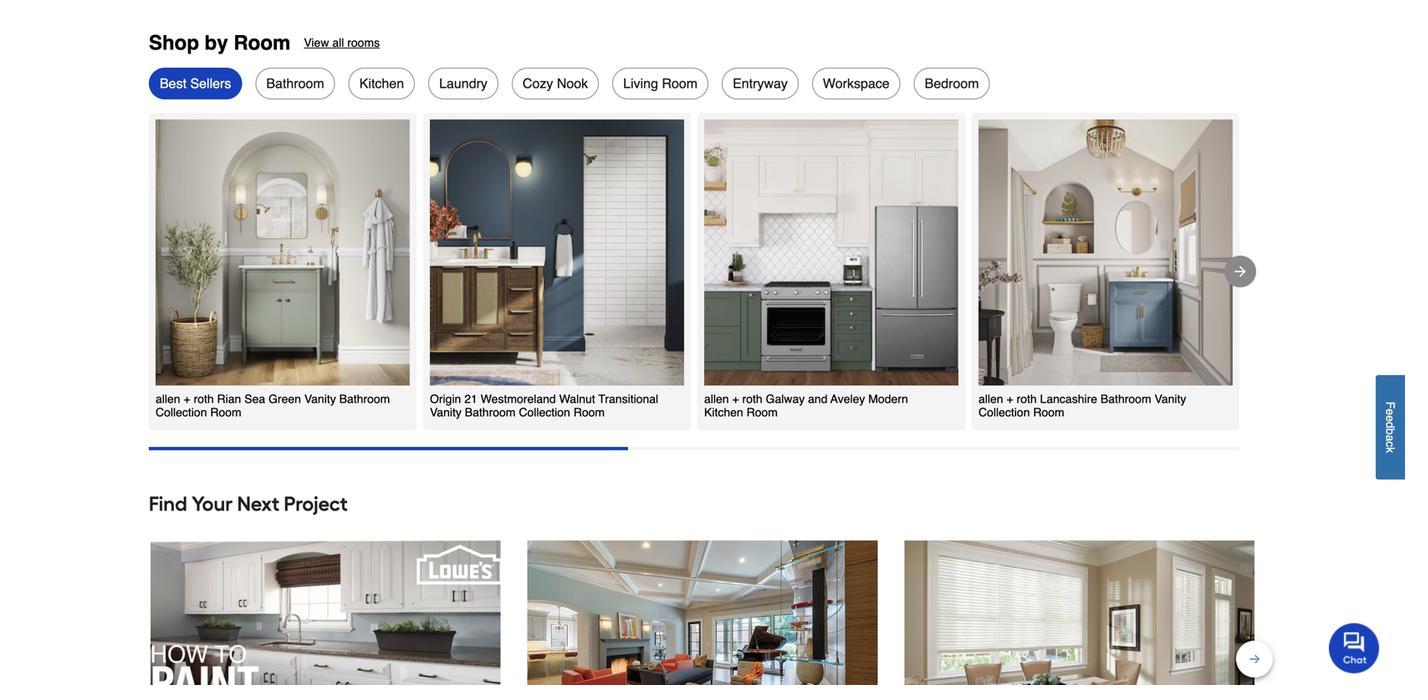 Task type: locate. For each thing, give the bounding box(es) containing it.
allen + roth
[[156, 393, 214, 406], [704, 393, 763, 406], [979, 393, 1037, 406]]

1 e from the top
[[1384, 409, 1397, 416]]

roth for galway
[[742, 393, 763, 406]]

bedroom
[[925, 76, 979, 91]]

rooms
[[347, 36, 380, 49]]

galway and aveley modern kitchen
[[704, 393, 908, 419]]

rian
[[217, 393, 241, 406]]

2 roth from the left
[[742, 393, 763, 406]]

bathroom right lancashire
[[1101, 393, 1151, 406]]

allen + roth left rian
[[156, 393, 214, 406]]

1 horizontal spatial +
[[732, 393, 739, 406]]

best sellers
[[160, 76, 231, 91]]

kitchen
[[359, 76, 404, 91], [704, 406, 743, 419]]

2 horizontal spatial collection
[[979, 406, 1030, 419]]

3 allen from the left
[[979, 393, 1003, 406]]

lancashire
[[1040, 393, 1097, 406]]

collection inside rian sea green vanity bathroom collection
[[156, 406, 207, 419]]

1 horizontal spatial roth
[[742, 393, 763, 406]]

1 collection from the left
[[156, 406, 207, 419]]

sea
[[244, 393, 265, 406]]

collection inside westmoreland walnut transitional vanity bathroom collection
[[519, 406, 570, 419]]

laundry
[[439, 76, 488, 91]]

allen + roth for lancashire bathroom vanity collection
[[979, 393, 1037, 406]]

vanity
[[304, 393, 336, 406], [1155, 393, 1186, 406], [430, 406, 462, 419]]

scrollbar
[[149, 447, 628, 451]]

1 horizontal spatial kitchen
[[704, 406, 743, 419]]

all
[[332, 36, 344, 49]]

2 horizontal spatial allen + roth
[[979, 393, 1037, 406]]

k
[[1384, 448, 1397, 454]]

e up d
[[1384, 409, 1397, 416]]

0 horizontal spatial collection
[[156, 406, 207, 419]]

2 horizontal spatial vanity
[[1155, 393, 1186, 406]]

vanity inside westmoreland walnut transitional vanity bathroom collection
[[430, 406, 462, 419]]

+
[[184, 393, 190, 406], [732, 393, 739, 406], [1007, 393, 1013, 406]]

1 vertical spatial kitchen
[[704, 406, 743, 419]]

allen
[[156, 393, 180, 406], [704, 393, 729, 406], [979, 393, 1003, 406]]

lancashire bathroom vanity collection
[[979, 393, 1186, 419]]

e up b at the right of page
[[1384, 416, 1397, 422]]

allen + roth left lancashire
[[979, 393, 1037, 406]]

westmoreland walnut transitional vanity bathroom collection
[[430, 393, 658, 419]]

1 horizontal spatial vanity
[[430, 406, 462, 419]]

roth left lancashire
[[1017, 393, 1037, 406]]

2 horizontal spatial allen
[[979, 393, 1003, 406]]

collection for rian
[[156, 406, 207, 419]]

0 vertical spatial kitchen
[[359, 76, 404, 91]]

3 roth from the left
[[1017, 393, 1037, 406]]

b
[[1384, 429, 1397, 435]]

bathroom down view
[[266, 76, 324, 91]]

collection inside lancashire bathroom vanity collection
[[979, 406, 1030, 419]]

1 allen + roth from the left
[[156, 393, 214, 406]]

room down rian
[[207, 406, 241, 419]]

allen left lancashire
[[979, 393, 1003, 406]]

3 collection from the left
[[979, 406, 1030, 419]]

3 + from the left
[[1007, 393, 1013, 406]]

bathroom right green
[[339, 393, 390, 406]]

origin 21
[[430, 393, 477, 406]]

bathroom down '21'
[[465, 406, 516, 419]]

1 horizontal spatial allen
[[704, 393, 729, 406]]

vanity for green
[[304, 393, 336, 406]]

1 + from the left
[[184, 393, 190, 406]]

1 horizontal spatial collection
[[519, 406, 570, 419]]

+ left lancashire
[[1007, 393, 1013, 406]]

roth for lancashire
[[1017, 393, 1037, 406]]

workspace
[[823, 76, 890, 91]]

2 horizontal spatial +
[[1007, 393, 1013, 406]]

e
[[1384, 409, 1397, 416], [1384, 416, 1397, 422]]

c
[[1384, 442, 1397, 448]]

entryway
[[733, 76, 788, 91]]

find your next project heading
[[149, 488, 1256, 521]]

room
[[234, 31, 291, 54], [662, 76, 698, 91], [207, 406, 241, 419], [570, 406, 605, 419], [743, 406, 778, 419], [1030, 406, 1064, 419]]

by
[[205, 31, 228, 54]]

view all rooms link
[[304, 31, 380, 54]]

2 allen + roth from the left
[[704, 393, 763, 406]]

1 horizontal spatial allen + roth
[[704, 393, 763, 406]]

allen + roth for rian sea green vanity bathroom collection
[[156, 393, 214, 406]]

roth left galway
[[742, 393, 763, 406]]

21
[[464, 393, 477, 406]]

0 horizontal spatial vanity
[[304, 393, 336, 406]]

2 + from the left
[[732, 393, 739, 406]]

+ for galway
[[732, 393, 739, 406]]

0 horizontal spatial allen + roth
[[156, 393, 214, 406]]

2 allen from the left
[[704, 393, 729, 406]]

vanity inside rian sea green vanity bathroom collection
[[304, 393, 336, 406]]

a
[[1384, 435, 1397, 442]]

room down galway
[[743, 406, 778, 419]]

2 horizontal spatial roth
[[1017, 393, 1037, 406]]

find
[[149, 492, 187, 516]]

room down walnut
[[570, 406, 605, 419]]

vanity for transitional
[[430, 406, 462, 419]]

1 allen from the left
[[156, 393, 180, 406]]

shop
[[149, 31, 199, 54]]

roth left rian
[[194, 393, 214, 406]]

allen + roth left galway
[[704, 393, 763, 406]]

roth
[[194, 393, 214, 406], [742, 393, 763, 406], [1017, 393, 1037, 406]]

allen left rian
[[156, 393, 180, 406]]

living room
[[623, 76, 698, 91]]

+ for lancashire
[[1007, 393, 1013, 406]]

room for westmoreland walnut transitional vanity bathroom collection
[[570, 406, 605, 419]]

room down lancashire
[[1030, 406, 1064, 419]]

bathroom
[[266, 76, 324, 91], [339, 393, 390, 406], [1101, 393, 1151, 406], [465, 406, 516, 419]]

westmoreland
[[481, 393, 556, 406]]

2 collection from the left
[[519, 406, 570, 419]]

collection
[[156, 406, 207, 419], [519, 406, 570, 419], [979, 406, 1030, 419]]

nook
[[557, 76, 588, 91]]

allen for rian sea green vanity bathroom collection
[[156, 393, 180, 406]]

3 allen + roth from the left
[[979, 393, 1037, 406]]

+ left galway
[[732, 393, 739, 406]]

f e e d b a c k
[[1384, 402, 1397, 454]]

project
[[284, 492, 348, 516]]

+ left rian
[[184, 393, 190, 406]]

collection for westmoreland
[[519, 406, 570, 419]]

green
[[269, 393, 301, 406]]

allen for galway and aveley modern kitchen
[[704, 393, 729, 406]]

allen left galway
[[704, 393, 729, 406]]

0 horizontal spatial +
[[184, 393, 190, 406]]

0 horizontal spatial roth
[[194, 393, 214, 406]]

0 horizontal spatial allen
[[156, 393, 180, 406]]

rian sea green vanity bathroom collection
[[156, 393, 390, 419]]

1 roth from the left
[[194, 393, 214, 406]]



Task type: describe. For each thing, give the bounding box(es) containing it.
living
[[623, 76, 658, 91]]

bathroom inside westmoreland walnut transitional vanity bathroom collection
[[465, 406, 516, 419]]

view
[[304, 36, 329, 49]]

room for rian sea green vanity bathroom collection
[[207, 406, 241, 419]]

sellers
[[190, 76, 231, 91]]

allen for lancashire bathroom vanity collection
[[979, 393, 1003, 406]]

room right by
[[234, 31, 291, 54]]

cozy nook
[[523, 76, 588, 91]]

cozy
[[523, 76, 553, 91]]

0 horizontal spatial kitchen
[[359, 76, 404, 91]]

best
[[160, 76, 187, 91]]

d
[[1384, 422, 1397, 429]]

find your next project
[[149, 492, 348, 516]]

2 e from the top
[[1384, 416, 1397, 422]]

origin
[[430, 393, 461, 406]]

allen + roth for galway and aveley modern kitchen
[[704, 393, 763, 406]]

shop by room
[[149, 31, 291, 54]]

your
[[192, 492, 233, 516]]

next
[[237, 492, 279, 516]]

f
[[1384, 402, 1397, 409]]

bathroom inside lancashire bathroom vanity collection
[[1101, 393, 1151, 406]]

bathroom inside rian sea green vanity bathroom collection
[[339, 393, 390, 406]]

walnut
[[559, 393, 595, 406]]

room for galway and aveley modern kitchen
[[743, 406, 778, 419]]

kitchen inside galway and aveley modern kitchen
[[704, 406, 743, 419]]

room right living in the top left of the page
[[662, 76, 698, 91]]

vanity inside lancashire bathroom vanity collection
[[1155, 393, 1186, 406]]

view all rooms
[[304, 36, 380, 49]]

aveley
[[831, 393, 865, 406]]

transitional
[[598, 393, 658, 406]]

modern
[[868, 393, 908, 406]]

room for lancashire bathroom vanity collection
[[1030, 406, 1064, 419]]

roth for rian
[[194, 393, 214, 406]]

galway
[[766, 393, 805, 406]]

chat invite button image
[[1329, 623, 1380, 674]]

and
[[808, 393, 828, 406]]

arrow right image
[[1232, 263, 1249, 280]]

+ for rian
[[184, 393, 190, 406]]

f e e d b a c k button
[[1376, 376, 1405, 480]]



Task type: vqa. For each thing, say whether or not it's contained in the screenshot.
up.
no



